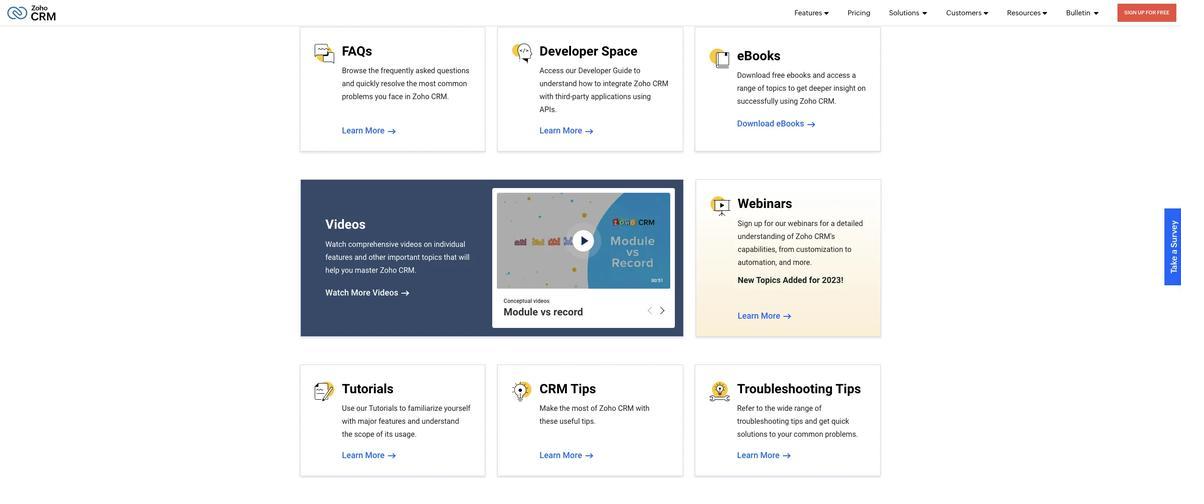 Task type: describe. For each thing, give the bounding box(es) containing it.
learn more link for faqs
[[342, 124, 395, 137]]

major
[[358, 417, 377, 426]]

learn more for troubleshooting tips
[[737, 451, 780, 461]]

conceptual videos module vs record
[[504, 298, 583, 318]]

0 vertical spatial tutorials
[[342, 381, 394, 397]]

1 vertical spatial ebooks
[[777, 119, 805, 129]]

conceptual
[[504, 298, 532, 305]]

download for download free ebooks and access a range of topics to get deeper insight on successfully using zoho crm.
[[737, 71, 770, 80]]

familiarize
[[408, 404, 442, 413]]

automation,
[[738, 258, 777, 267]]

learn more link for crm tips
[[540, 449, 593, 462]]

crm. inside 'download free ebooks and access a range of topics to get deeper insight on successfully using zoho crm.'
[[819, 97, 837, 106]]

features link
[[795, 0, 829, 26]]

get inside refer to the wide range of troubleshooting tips and get quick solutions to your common problems.
[[819, 417, 830, 426]]

and inside use our tutorials to familiarize yourself with major features and understand the scope of its usage.
[[408, 417, 420, 426]]

on inside watch comprehensive videos on individual features and other important topics that will help you master
[[424, 240, 432, 249]]

resolve
[[381, 79, 405, 88]]

for
[[1146, 10, 1157, 15]]

of inside use our tutorials to familiarize yourself with major features and understand the scope of its usage.
[[376, 430, 383, 439]]

crm's
[[815, 232, 835, 241]]

2 vertical spatial a
[[1170, 250, 1179, 254]]

space
[[602, 43, 638, 59]]

tips for troubleshooting tips
[[836, 381, 861, 397]]

zoho inside zoho crm with third-party applications using apis.
[[634, 79, 651, 88]]

to inside use our tutorials to familiarize yourself with major features and understand the scope of its usage.
[[400, 404, 406, 413]]

troubleshooting
[[737, 417, 789, 426]]

for up crm's
[[820, 219, 829, 228]]

to up "troubleshooting" at the right of the page
[[757, 404, 763, 413]]

topics
[[756, 275, 781, 285]]

quick
[[832, 417, 850, 426]]

in
[[405, 92, 411, 101]]

refer
[[737, 404, 755, 413]]

customization
[[797, 245, 844, 254]]

solutions link
[[889, 0, 928, 26]]

learn more for tutorials
[[342, 451, 385, 461]]

understand inside use our tutorials to familiarize yourself with major features and understand the scope of its usage.
[[422, 417, 459, 426]]

crm tips
[[540, 381, 596, 397]]

learn for crm tips
[[540, 451, 561, 461]]

the up in
[[407, 79, 417, 88]]

sign for sign up for free
[[1125, 10, 1137, 15]]

guide
[[613, 66, 632, 75]]

that
[[444, 253, 457, 262]]

the up useful
[[560, 404, 570, 413]]

our for tutorials
[[357, 404, 367, 413]]

using inside 'download free ebooks and access a range of topics to get deeper insight on successfully using zoho crm.'
[[780, 97, 798, 106]]

topics inside watch comprehensive videos on individual features and other important topics that will help you master
[[422, 253, 442, 262]]

common inside refer to the wide range of troubleshooting tips and get quick solutions to your common problems.
[[794, 430, 824, 439]]

developer inside access our developer guide to understand how to integrate
[[578, 66, 611, 75]]

download free ebooks and access a range of topics to get deeper insight on successfully using zoho crm.
[[737, 71, 866, 106]]

free
[[772, 71, 785, 80]]

sign up for our webinars for a detailed understanding of zoho crm's capabilities, from customization to automation, and more.
[[738, 219, 863, 267]]

zoho crm logo image
[[7, 3, 56, 23]]

0 vertical spatial developer
[[540, 43, 599, 59]]

scope
[[354, 430, 374, 439]]

its
[[385, 430, 393, 439]]

crm inside zoho crm with third-party applications using apis.
[[653, 79, 669, 88]]

other
[[369, 253, 386, 262]]

webinars
[[738, 196, 793, 212]]

apis.
[[540, 105, 557, 114]]

for right the up
[[764, 219, 774, 228]]

help
[[326, 266, 340, 275]]

browse
[[342, 66, 367, 75]]

troubleshooting tips
[[737, 381, 861, 397]]

learn for faqs
[[342, 126, 363, 136]]

of up tips. at the bottom of page
[[591, 404, 598, 413]]

more for webinars
[[761, 311, 781, 321]]

more for crm tips
[[563, 451, 582, 461]]

master
[[355, 266, 378, 275]]

download for download ebooks
[[737, 119, 775, 129]]

how
[[579, 79, 593, 88]]

understanding
[[738, 232, 786, 241]]

more down the master
[[351, 288, 371, 298]]

learn for developer space
[[540, 126, 561, 136]]

1 vertical spatial crm
[[540, 381, 568, 397]]

capabilities,
[[738, 245, 777, 254]]

access our developer guide to understand how to integrate
[[540, 66, 641, 88]]

0 vertical spatial ebooks
[[737, 48, 781, 63]]

most inside the browse the frequently asked questions and quickly resolve the most common problems you face in
[[419, 79, 436, 88]]

developer space
[[540, 43, 638, 59]]

usage.
[[395, 430, 417, 439]]

range inside refer to the wide range of troubleshooting tips and get quick solutions to your common problems.
[[795, 404, 813, 413]]

to inside 'download free ebooks and access a range of topics to get deeper insight on successfully using zoho crm.'
[[789, 84, 795, 93]]

sign up for free link
[[1118, 4, 1177, 22]]

and inside the sign up for our webinars for a detailed understanding of zoho crm's capabilities, from customization to automation, and more.
[[779, 258, 791, 267]]

quickly
[[356, 79, 379, 88]]

module
[[504, 306, 538, 318]]

using inside zoho crm with third-party applications using apis.
[[633, 92, 651, 101]]

00:51
[[652, 278, 664, 283]]

to inside the sign up for our webinars for a detailed understanding of zoho crm's capabilities, from customization to automation, and more.
[[845, 245, 852, 254]]

videos inside watch more videos link
[[373, 288, 398, 298]]

new
[[738, 275, 755, 285]]

free
[[1158, 10, 1170, 15]]

tutorials inside use our tutorials to familiarize yourself with major features and understand the scope of its usage.
[[369, 404, 398, 413]]

to right how
[[595, 79, 601, 88]]

learn more for webinars
[[738, 311, 781, 321]]

with inside with these useful tips.
[[636, 404, 650, 413]]

learn more for crm tips
[[540, 451, 582, 461]]

vs
[[541, 306, 551, 318]]

applications
[[591, 92, 631, 101]]

solutions
[[737, 430, 768, 439]]

access
[[540, 66, 564, 75]]

watch for watch more videos
[[326, 288, 349, 298]]

wide
[[777, 404, 793, 413]]

range inside 'download free ebooks and access a range of topics to get deeper insight on successfully using zoho crm.'
[[737, 84, 756, 93]]

the inside use our tutorials to familiarize yourself with major features and understand the scope of its usage.
[[342, 430, 353, 439]]

learn for troubleshooting tips
[[737, 451, 759, 461]]

videos inside conceptual videos module vs record
[[534, 298, 550, 305]]

up
[[1138, 10, 1145, 15]]

problems.
[[825, 430, 858, 439]]

learn more link for tutorials
[[342, 449, 395, 462]]

download ebooks
[[737, 119, 805, 129]]

asked
[[416, 66, 435, 75]]

comprehensive
[[348, 240, 399, 249]]

successfully
[[737, 97, 779, 106]]

a inside the sign up for our webinars for a detailed understanding of zoho crm's capabilities, from customization to automation, and more.
[[831, 219, 835, 228]]

pricing link
[[848, 0, 871, 26]]

our inside the sign up for our webinars for a detailed understanding of zoho crm's capabilities, from customization to automation, and more.
[[776, 219, 786, 228]]

make the most of zoho crm
[[540, 404, 634, 413]]

and inside 'download free ebooks and access a range of topics to get deeper insight on successfully using zoho crm.'
[[813, 71, 825, 80]]

tips.
[[582, 417, 596, 426]]

individual
[[434, 240, 465, 249]]

will
[[459, 253, 470, 262]]

to right guide
[[634, 66, 641, 75]]

features inside watch comprehensive videos on individual features and other important topics that will help you master
[[326, 253, 353, 262]]

0 vertical spatial videos
[[326, 217, 366, 232]]

take a survey
[[1170, 221, 1179, 274]]

understand inside access our developer guide to understand how to integrate
[[540, 79, 577, 88]]

zoho crm. for the
[[413, 92, 449, 101]]

more for tutorials
[[365, 451, 385, 461]]

deeper
[[809, 84, 832, 93]]

up
[[754, 219, 763, 228]]

watch more videos
[[326, 288, 398, 298]]

of inside refer to the wide range of troubleshooting tips and get quick solutions to your common problems.
[[815, 404, 822, 413]]

sign for sign up for our webinars for a detailed understanding of zoho crm's capabilities, from customization to automation, and more.
[[738, 219, 753, 228]]



Task type: vqa. For each thing, say whether or not it's contained in the screenshot.
topmost videos
yes



Task type: locate. For each thing, give the bounding box(es) containing it.
1 horizontal spatial with
[[540, 92, 554, 101]]

and inside watch comprehensive videos on individual features and other important topics that will help you master
[[355, 253, 367, 262]]

learn more link down problems
[[342, 124, 395, 137]]

0 vertical spatial a
[[852, 71, 856, 80]]

more for troubleshooting tips
[[761, 451, 780, 461]]

1 horizontal spatial range
[[795, 404, 813, 413]]

0 vertical spatial you
[[375, 92, 387, 101]]

videos down the master
[[373, 288, 398, 298]]

you left face
[[375, 92, 387, 101]]

with inside zoho crm with third-party applications using apis.
[[540, 92, 554, 101]]

1 vertical spatial topics
[[422, 253, 442, 262]]

1 horizontal spatial a
[[852, 71, 856, 80]]

2 tips from the left
[[836, 381, 861, 397]]

learn more link down apis.
[[540, 124, 593, 137]]

1 vertical spatial zoho crm.
[[380, 266, 417, 275]]

0 horizontal spatial range
[[737, 84, 756, 93]]

1 vertical spatial understand
[[422, 417, 459, 426]]

1 vertical spatial get
[[819, 417, 830, 426]]

to left "familiarize"
[[400, 404, 406, 413]]

1 vertical spatial developer
[[578, 66, 611, 75]]

learn more link for developer space
[[540, 124, 593, 137]]

topics inside 'download free ebooks and access a range of topics to get deeper insight on successfully using zoho crm.'
[[767, 84, 787, 93]]

0 vertical spatial range
[[737, 84, 756, 93]]

ebooks
[[787, 71, 811, 80]]

troubleshooting
[[737, 381, 833, 397]]

videos
[[326, 217, 366, 232], [373, 288, 398, 298]]

and inside the browse the frequently asked questions and quickly resolve the most common problems you face in
[[342, 79, 354, 88]]

more down the party
[[563, 126, 582, 136]]

learn more for developer space
[[540, 126, 582, 136]]

0 vertical spatial with
[[540, 92, 554, 101]]

the up quickly
[[369, 66, 379, 75]]

and up the master
[[355, 253, 367, 262]]

learn more down useful
[[540, 451, 582, 461]]

0 vertical spatial sign
[[1125, 10, 1137, 15]]

learn
[[342, 126, 363, 136], [540, 126, 561, 136], [738, 311, 759, 321], [342, 451, 363, 461], [540, 451, 561, 461], [737, 451, 759, 461]]

sign up for free
[[1125, 10, 1170, 15]]

1 horizontal spatial videos
[[373, 288, 398, 298]]

2 vertical spatial our
[[357, 404, 367, 413]]

understand down "familiarize"
[[422, 417, 459, 426]]

tips up make the most of zoho crm
[[571, 381, 596, 397]]

features up 'help'
[[326, 253, 353, 262]]

learn more down the scope
[[342, 451, 385, 461]]

1 horizontal spatial common
[[794, 430, 824, 439]]

party
[[573, 92, 589, 101]]

0 horizontal spatial common
[[438, 79, 467, 88]]

1 tips from the left
[[571, 381, 596, 397]]

watch more videos link
[[326, 286, 409, 299]]

0 vertical spatial features
[[326, 253, 353, 262]]

use
[[342, 404, 355, 413]]

learn more down solutions
[[737, 451, 780, 461]]

and
[[813, 71, 825, 80], [342, 79, 354, 88], [355, 253, 367, 262], [779, 258, 791, 267], [408, 417, 420, 426], [805, 417, 818, 426]]

1 vertical spatial videos
[[534, 298, 550, 305]]

our inside use our tutorials to familiarize yourself with major features and understand the scope of its usage.
[[357, 404, 367, 413]]

range
[[737, 84, 756, 93], [795, 404, 813, 413]]

1 horizontal spatial tips
[[836, 381, 861, 397]]

to down ebooks
[[789, 84, 795, 93]]

learn more down apis.
[[540, 126, 582, 136]]

ebooks down 'download free ebooks and access a range of topics to get deeper insight on successfully using zoho crm.'
[[777, 119, 805, 129]]

1 horizontal spatial videos
[[534, 298, 550, 305]]

0 horizontal spatial using
[[633, 92, 651, 101]]

0 vertical spatial topics
[[767, 84, 787, 93]]

watch up 'help'
[[326, 240, 346, 249]]

topics left that
[[422, 253, 442, 262]]

tips
[[571, 381, 596, 397], [836, 381, 861, 397]]

zoho inside the sign up for our webinars for a detailed understanding of zoho crm's capabilities, from customization to automation, and more.
[[796, 232, 813, 241]]

ebooks
[[737, 48, 781, 63], [777, 119, 805, 129]]

get down ebooks
[[797, 84, 808, 93]]

face
[[389, 92, 403, 101]]

learn down solutions
[[737, 451, 759, 461]]

and right tips
[[805, 417, 818, 426]]

2 vertical spatial with
[[342, 417, 356, 426]]

most down asked
[[419, 79, 436, 88]]

1 vertical spatial watch
[[326, 288, 349, 298]]

videos up vs
[[534, 298, 550, 305]]

0 horizontal spatial crm.
[[399, 266, 417, 275]]

learn down the scope
[[342, 451, 363, 461]]

zoho crm. down the important
[[380, 266, 417, 275]]

the up "troubleshooting" at the right of the page
[[765, 404, 776, 413]]

learn for webinars
[[738, 311, 759, 321]]

1 horizontal spatial topics
[[767, 84, 787, 93]]

videos up the important
[[401, 240, 422, 249]]

you inside the browse the frequently asked questions and quickly resolve the most common problems you face in
[[375, 92, 387, 101]]

zoho crm. for important
[[380, 266, 417, 275]]

learn down new
[[738, 311, 759, 321]]

0 vertical spatial zoho crm.
[[413, 92, 449, 101]]

crm. down the important
[[399, 266, 417, 275]]

the inside refer to the wide range of troubleshooting tips and get quick solutions to your common problems.
[[765, 404, 776, 413]]

download left free on the right top of page
[[737, 71, 770, 80]]

our right access
[[566, 66, 577, 75]]

range up successfully
[[737, 84, 756, 93]]

zoho
[[634, 79, 651, 88], [413, 92, 430, 101], [800, 97, 817, 106], [796, 232, 813, 241], [380, 266, 397, 275], [600, 404, 616, 413]]

1 horizontal spatial crm.
[[431, 92, 449, 101]]

crm. for browse the frequently asked questions and quickly resolve the most common problems you face in
[[431, 92, 449, 101]]

and down from
[[779, 258, 791, 267]]

developer
[[540, 43, 599, 59], [578, 66, 611, 75]]

0 horizontal spatial videos
[[401, 240, 422, 249]]

sign
[[1125, 10, 1137, 15], [738, 219, 753, 228]]

learn down problems
[[342, 126, 363, 136]]

1 vertical spatial our
[[776, 219, 786, 228]]

0 vertical spatial our
[[566, 66, 577, 75]]

more down the your
[[761, 451, 780, 461]]

frequently
[[381, 66, 414, 75]]

download ebooks link
[[737, 118, 815, 130]]

0 horizontal spatial tips
[[571, 381, 596, 397]]

2 horizontal spatial crm.
[[819, 97, 837, 106]]

our for developer space
[[566, 66, 577, 75]]

0 vertical spatial watch
[[326, 240, 346, 249]]

using right applications
[[633, 92, 651, 101]]

1 vertical spatial range
[[795, 404, 813, 413]]

added
[[783, 275, 807, 285]]

2 download from the top
[[737, 119, 775, 129]]

learn more link for webinars
[[738, 310, 791, 323]]

our right 'use'
[[357, 404, 367, 413]]

2023!
[[822, 275, 844, 285]]

problems
[[342, 92, 373, 101]]

1 download from the top
[[737, 71, 770, 80]]

2 vertical spatial crm
[[618, 404, 634, 413]]

integrate
[[603, 79, 632, 88]]

sign left "up"
[[1125, 10, 1137, 15]]

ebooks up free on the right top of page
[[737, 48, 781, 63]]

questions
[[437, 66, 470, 75]]

0 vertical spatial on
[[858, 84, 866, 93]]

sign left the up
[[738, 219, 753, 228]]

more.
[[793, 258, 812, 267]]

learn down these
[[540, 451, 561, 461]]

with inside use our tutorials to familiarize yourself with major features and understand the scope of its usage.
[[342, 417, 356, 426]]

access
[[827, 71, 851, 80]]

1 vertical spatial most
[[572, 404, 589, 413]]

get left the quick
[[819, 417, 830, 426]]

2 horizontal spatial our
[[776, 219, 786, 228]]

1 horizontal spatial using
[[780, 97, 798, 106]]

common inside the browse the frequently asked questions and quickly resolve the most common problems you face in
[[438, 79, 467, 88]]

more down problems
[[365, 126, 385, 136]]

using up download ebooks link
[[780, 97, 798, 106]]

0 horizontal spatial topics
[[422, 253, 442, 262]]

learn more for faqs
[[342, 126, 385, 136]]

videos
[[401, 240, 422, 249], [534, 298, 550, 305]]

0 horizontal spatial you
[[341, 266, 353, 275]]

1 horizontal spatial crm
[[618, 404, 634, 413]]

of up successfully
[[758, 84, 765, 93]]

from
[[779, 245, 795, 254]]

0 horizontal spatial with
[[342, 417, 356, 426]]

of down troubleshooting tips
[[815, 404, 822, 413]]

most
[[419, 79, 436, 88], [572, 404, 589, 413]]

1 vertical spatial features
[[379, 417, 406, 426]]

learn for tutorials
[[342, 451, 363, 461]]

you inside watch comprehensive videos on individual features and other important topics that will help you master
[[341, 266, 353, 275]]

watch
[[326, 240, 346, 249], [326, 288, 349, 298]]

our inside access our developer guide to understand how to integrate
[[566, 66, 577, 75]]

0 horizontal spatial get
[[797, 84, 808, 93]]

tips for crm tips
[[571, 381, 596, 397]]

resources
[[1008, 9, 1041, 16]]

tutorials up major
[[369, 404, 398, 413]]

of
[[758, 84, 765, 93], [787, 232, 794, 241], [591, 404, 598, 413], [815, 404, 822, 413], [376, 430, 383, 439]]

to left the your
[[770, 430, 776, 439]]

1 watch from the top
[[326, 240, 346, 249]]

1 horizontal spatial get
[[819, 417, 830, 426]]

learn more link down solutions
[[737, 449, 790, 462]]

watch comprehensive videos on individual features and other important topics that will help you master
[[326, 240, 470, 275]]

third-
[[556, 92, 573, 101]]

learn more down the topics
[[738, 311, 781, 321]]

webinars
[[788, 219, 818, 228]]

0 vertical spatial common
[[438, 79, 467, 88]]

1 vertical spatial videos
[[373, 288, 398, 298]]

tips
[[791, 417, 803, 426]]

1 horizontal spatial sign
[[1125, 10, 1137, 15]]

learn more link down useful
[[540, 449, 593, 462]]

download inside download ebooks link
[[737, 119, 775, 129]]

crm.
[[431, 92, 449, 101], [819, 97, 837, 106], [399, 266, 417, 275]]

detailed
[[837, 219, 863, 228]]

0 horizontal spatial understand
[[422, 417, 459, 426]]

learn more link down the scope
[[342, 449, 395, 462]]

1 horizontal spatial most
[[572, 404, 589, 413]]

0 horizontal spatial sign
[[738, 219, 753, 228]]

learn more down problems
[[342, 126, 385, 136]]

zoho inside 'download free ebooks and access a range of topics to get deeper insight on successfully using zoho crm.'
[[800, 97, 817, 106]]

and down browse
[[342, 79, 354, 88]]

developer up access
[[540, 43, 599, 59]]

make
[[540, 404, 558, 413]]

insight
[[834, 84, 856, 93]]

a inside 'download free ebooks and access a range of topics to get deeper insight on successfully using zoho crm.'
[[852, 71, 856, 80]]

developer up how
[[578, 66, 611, 75]]

2 horizontal spatial with
[[636, 404, 650, 413]]

tutorials up 'use'
[[342, 381, 394, 397]]

and up deeper
[[813, 71, 825, 80]]

learn more link
[[342, 124, 395, 137], [540, 124, 593, 137], [738, 310, 791, 323], [342, 449, 395, 462], [540, 449, 593, 462], [737, 449, 790, 462]]

watch inside watch comprehensive videos on individual features and other important topics that will help you master
[[326, 240, 346, 249]]

more down useful
[[563, 451, 582, 461]]

resources link
[[1008, 0, 1048, 26]]

1 vertical spatial download
[[737, 119, 775, 129]]

understand up third- at the top of page
[[540, 79, 577, 88]]

with
[[540, 92, 554, 101], [636, 404, 650, 413], [342, 417, 356, 426]]

1 horizontal spatial understand
[[540, 79, 577, 88]]

to
[[634, 66, 641, 75], [595, 79, 601, 88], [789, 84, 795, 93], [845, 245, 852, 254], [400, 404, 406, 413], [757, 404, 763, 413], [770, 430, 776, 439]]

common down tips
[[794, 430, 824, 439]]

0 vertical spatial download
[[737, 71, 770, 80]]

0 horizontal spatial videos
[[326, 217, 366, 232]]

crm. down "questions"
[[431, 92, 449, 101]]

a up "take"
[[1170, 250, 1179, 254]]

crm. for watch comprehensive videos on individual features and other important topics that will help you master
[[399, 266, 417, 275]]

of inside 'download free ebooks and access a range of topics to get deeper insight on successfully using zoho crm.'
[[758, 84, 765, 93]]

get inside 'download free ebooks and access a range of topics to get deeper insight on successfully using zoho crm.'
[[797, 84, 808, 93]]

record
[[554, 306, 583, 318]]

get
[[797, 84, 808, 93], [819, 417, 830, 426]]

1 horizontal spatial our
[[566, 66, 577, 75]]

0 horizontal spatial most
[[419, 79, 436, 88]]

on inside 'download free ebooks and access a range of topics to get deeper insight on successfully using zoho crm.'
[[858, 84, 866, 93]]

sign inside the sign up for our webinars for a detailed understanding of zoho crm's capabilities, from customization to automation, and more.
[[738, 219, 753, 228]]

download down successfully
[[737, 119, 775, 129]]

0 horizontal spatial crm
[[540, 381, 568, 397]]

watch for watch comprehensive videos on individual features and other important topics that will help you master
[[326, 240, 346, 249]]

0 horizontal spatial features
[[326, 253, 353, 262]]

topics down free on the right top of page
[[767, 84, 787, 93]]

zoho crm with third-party applications using apis.
[[540, 79, 669, 114]]

videos inside watch comprehensive videos on individual features and other important topics that will help you master
[[401, 240, 422, 249]]

and inside refer to the wide range of troubleshooting tips and get quick solutions to your common problems.
[[805, 417, 818, 426]]

0 vertical spatial videos
[[401, 240, 422, 249]]

of left 'its'
[[376, 430, 383, 439]]

1 vertical spatial common
[[794, 430, 824, 439]]

faqs
[[342, 43, 372, 59]]

you right 'help'
[[341, 266, 353, 275]]

learn more link for troubleshooting tips
[[737, 449, 790, 462]]

on left individual
[[424, 240, 432, 249]]

common down "questions"
[[438, 79, 467, 88]]

with these useful tips.
[[540, 404, 650, 426]]

0 vertical spatial get
[[797, 84, 808, 93]]

1 horizontal spatial features
[[379, 417, 406, 426]]

understand
[[540, 79, 577, 88], [422, 417, 459, 426]]

features
[[795, 9, 823, 16]]

1 vertical spatial tutorials
[[369, 404, 398, 413]]

0 vertical spatial understand
[[540, 79, 577, 88]]

on
[[858, 84, 866, 93], [424, 240, 432, 249]]

range up tips
[[795, 404, 813, 413]]

videos up comprehensive
[[326, 217, 366, 232]]

more for developer space
[[563, 126, 582, 136]]

a right access
[[852, 71, 856, 80]]

bulletin link
[[1067, 0, 1099, 26]]

bulletin
[[1067, 9, 1092, 16]]

1 vertical spatial you
[[341, 266, 353, 275]]

more down the scope
[[365, 451, 385, 461]]

browse the frequently asked questions and quickly resolve the most common problems you face in
[[342, 66, 470, 101]]

survey
[[1170, 221, 1179, 248]]

tips up the quick
[[836, 381, 861, 397]]

features up 'its'
[[379, 417, 406, 426]]

for
[[764, 219, 774, 228], [820, 219, 829, 228], [809, 275, 820, 285]]

more for faqs
[[365, 126, 385, 136]]

pricing
[[848, 9, 871, 16]]

sign inside sign up for free link
[[1125, 10, 1137, 15]]

1 vertical spatial sign
[[738, 219, 753, 228]]

a
[[852, 71, 856, 80], [831, 219, 835, 228], [1170, 250, 1179, 254]]

refer to the wide range of troubleshooting tips and get quick solutions to your common problems.
[[737, 404, 858, 439]]

and up usage.
[[408, 417, 420, 426]]

0 vertical spatial crm
[[653, 79, 669, 88]]

1 vertical spatial on
[[424, 240, 432, 249]]

our
[[566, 66, 577, 75], [776, 219, 786, 228], [357, 404, 367, 413]]

these
[[540, 417, 558, 426]]

1 horizontal spatial on
[[858, 84, 866, 93]]

of inside the sign up for our webinars for a detailed understanding of zoho crm's capabilities, from customization to automation, and more.
[[787, 232, 794, 241]]

0 vertical spatial most
[[419, 79, 436, 88]]

learn more link down the topics
[[738, 310, 791, 323]]

zoho crm. right in
[[413, 92, 449, 101]]

0 horizontal spatial on
[[424, 240, 432, 249]]

0 horizontal spatial a
[[831, 219, 835, 228]]

learn down apis.
[[540, 126, 561, 136]]

features inside use our tutorials to familiarize yourself with major features and understand the scope of its usage.
[[379, 417, 406, 426]]

solutions
[[889, 9, 921, 16]]

our left webinars
[[776, 219, 786, 228]]

crm
[[653, 79, 669, 88], [540, 381, 568, 397], [618, 404, 634, 413]]

1 horizontal spatial you
[[375, 92, 387, 101]]

more down the topics
[[761, 311, 781, 321]]

2 horizontal spatial a
[[1170, 250, 1179, 254]]

crm. down deeper
[[819, 97, 837, 106]]

to down detailed
[[845, 245, 852, 254]]

yourself
[[444, 404, 471, 413]]

2 horizontal spatial crm
[[653, 79, 669, 88]]

on right insight
[[858, 84, 866, 93]]

module vs record screen image
[[497, 193, 671, 289]]

for left 2023! at the bottom right
[[809, 275, 820, 285]]

learn more
[[342, 126, 385, 136], [540, 126, 582, 136], [738, 311, 781, 321], [342, 451, 385, 461], [540, 451, 582, 461], [737, 451, 780, 461]]

1 vertical spatial with
[[636, 404, 650, 413]]

the left the scope
[[342, 430, 353, 439]]

useful
[[560, 417, 580, 426]]

a up crm's
[[831, 219, 835, 228]]

watch down 'help'
[[326, 288, 349, 298]]

download inside 'download free ebooks and access a range of topics to get deeper insight on successfully using zoho crm.'
[[737, 71, 770, 80]]

take
[[1170, 256, 1179, 274]]

tutorials
[[342, 381, 394, 397], [369, 404, 398, 413]]

1 vertical spatial a
[[831, 219, 835, 228]]

of up from
[[787, 232, 794, 241]]

0 horizontal spatial our
[[357, 404, 367, 413]]

most up tips. at the bottom of page
[[572, 404, 589, 413]]

2 watch from the top
[[326, 288, 349, 298]]



